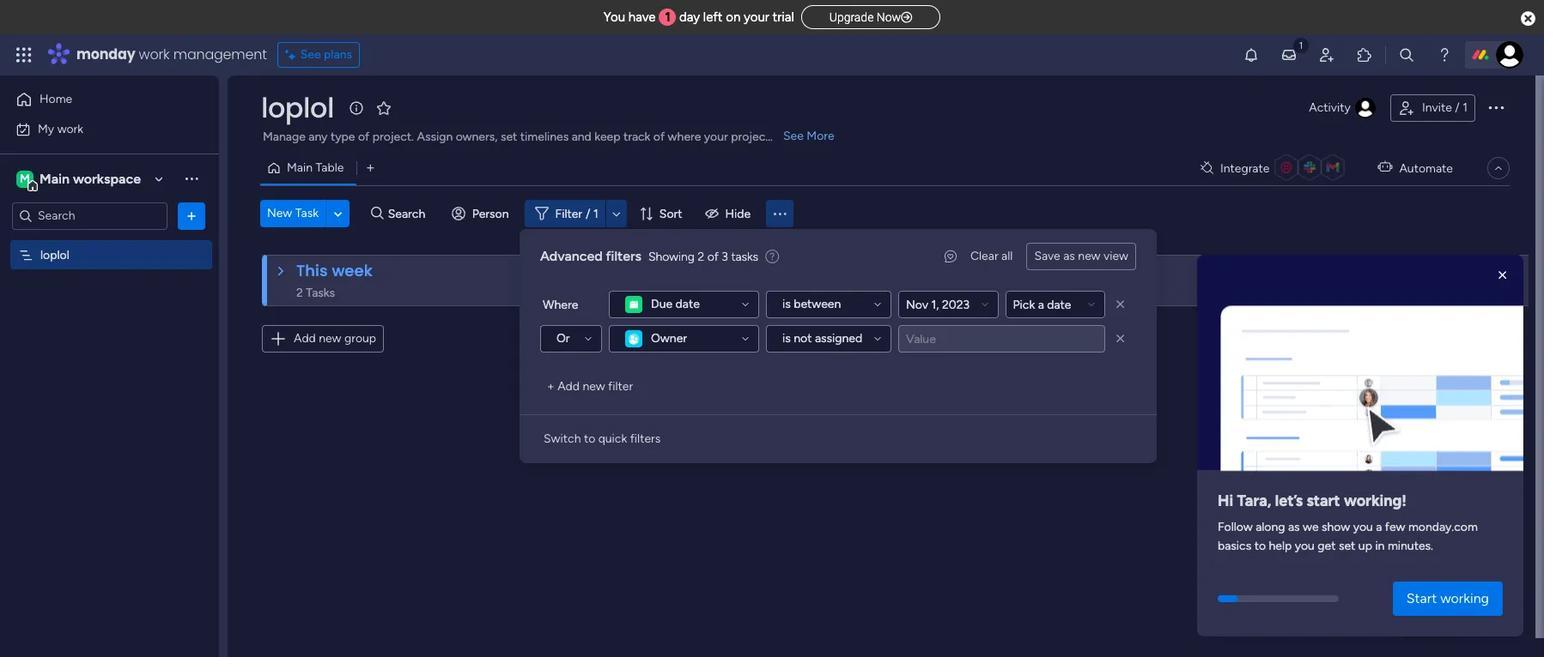 Task type: vqa. For each thing, say whether or not it's contained in the screenshot.
left domain
no



Task type: describe. For each thing, give the bounding box(es) containing it.
group
[[344, 332, 376, 346]]

advanced
[[540, 248, 603, 265]]

invite members image
[[1318, 46, 1336, 64]]

this week
[[296, 260, 373, 282]]

trial
[[773, 9, 794, 25]]

a
[[1376, 521, 1382, 535]]

0 horizontal spatial of
[[358, 130, 370, 144]]

filter
[[555, 207, 582, 221]]

main table
[[287, 161, 344, 175]]

lottie animation image
[[1197, 262, 1524, 478]]

where
[[543, 298, 578, 312]]

date
[[676, 297, 700, 312]]

work for my
[[57, 122, 83, 136]]

switch to quick filters button
[[537, 426, 668, 453]]

now
[[877, 10, 901, 24]]

1 for filter
[[593, 207, 598, 221]]

track
[[623, 130, 651, 144]]

main table button
[[260, 155, 357, 182]]

sort
[[659, 207, 682, 221]]

start
[[1307, 492, 1340, 511]]

notifications image
[[1243, 46, 1260, 64]]

filters inside "button"
[[630, 432, 661, 447]]

up
[[1359, 540, 1372, 554]]

monday.com
[[1408, 521, 1478, 535]]

set inside follow along as we show you a few monday.com basics to help you get set up in minutes.
[[1339, 540, 1356, 554]]

plans
[[324, 47, 352, 62]]

clear all button
[[964, 243, 1020, 271]]

add view image
[[367, 162, 374, 175]]

due
[[651, 297, 673, 312]]

between
[[794, 297, 841, 312]]

see plans
[[300, 47, 352, 62]]

timelines
[[520, 130, 569, 144]]

menu image
[[771, 205, 789, 222]]

hide button
[[698, 200, 761, 228]]

remove sort image
[[1112, 331, 1129, 348]]

owners,
[[456, 130, 498, 144]]

hi tara, let's start working!
[[1218, 492, 1407, 511]]

v2 search image
[[371, 204, 384, 224]]

work for monday
[[139, 45, 170, 64]]

management
[[173, 45, 267, 64]]

switch to quick filters
[[544, 432, 661, 447]]

invite
[[1422, 100, 1452, 115]]

filter
[[608, 380, 633, 394]]

help
[[1269, 540, 1292, 554]]

main for main workspace
[[40, 170, 70, 187]]

apps image
[[1356, 46, 1373, 64]]

day
[[679, 9, 700, 25]]

status
[[725, 259, 760, 274]]

where
[[668, 130, 701, 144]]

invite / 1
[[1422, 100, 1468, 115]]

upgrade
[[829, 10, 874, 24]]

task
[[295, 206, 319, 221]]

working
[[1440, 591, 1489, 607]]

/ for filter
[[586, 207, 591, 221]]

1 vertical spatial you
[[1295, 540, 1315, 554]]

manage
[[263, 130, 306, 144]]

learn more image
[[765, 249, 779, 265]]

advanced filters showing 2 of 3 tasks
[[540, 248, 759, 265]]

select product image
[[15, 46, 33, 64]]

view
[[1104, 249, 1129, 264]]

+ add new filter
[[547, 380, 633, 394]]

tara schultz image
[[1496, 41, 1524, 69]]

table
[[316, 161, 344, 175]]

help button
[[1398, 609, 1458, 637]]

this
[[296, 260, 328, 282]]

0 vertical spatial add
[[294, 332, 316, 346]]

1 for invite
[[1463, 100, 1468, 115]]

see more
[[783, 129, 835, 143]]

loplol field
[[257, 88, 338, 127]]

is not assigned
[[782, 332, 863, 346]]

along
[[1256, 521, 1285, 535]]

assigned
[[815, 332, 863, 346]]

we
[[1303, 521, 1319, 535]]

search everything image
[[1398, 46, 1415, 64]]

m
[[20, 171, 30, 186]]

automate
[[1399, 161, 1453, 176]]

help image
[[1436, 46, 1453, 64]]

person button
[[445, 200, 519, 228]]

few
[[1385, 521, 1406, 535]]

home button
[[10, 86, 185, 113]]

arrow down image
[[606, 204, 627, 224]]

working!
[[1344, 492, 1407, 511]]

minutes.
[[1388, 540, 1433, 554]]

follow
[[1218, 521, 1253, 535]]

or
[[557, 332, 570, 346]]

stands.
[[773, 130, 811, 144]]

person
[[472, 207, 509, 221]]

show
[[1322, 521, 1350, 535]]

follow along as we show you a few monday.com basics to help you get set up in minutes.
[[1218, 521, 1478, 554]]

my
[[38, 122, 54, 136]]

2
[[698, 250, 704, 264]]

start working
[[1407, 591, 1489, 607]]

monday work management
[[76, 45, 267, 64]]

0 vertical spatial set
[[501, 130, 517, 144]]

switch
[[544, 432, 581, 447]]

close image
[[1494, 267, 1512, 284]]

main for main table
[[287, 161, 313, 175]]

autopilot image
[[1378, 157, 1393, 178]]

3
[[722, 250, 728, 264]]

workspace image
[[16, 170, 33, 189]]

filter / 1
[[555, 207, 598, 221]]

monday
[[76, 45, 135, 64]]

hide
[[725, 207, 751, 221]]

remove sort image
[[1112, 296, 1129, 313]]

1 horizontal spatial your
[[744, 9, 769, 25]]

get
[[1318, 540, 1336, 554]]

Status field
[[721, 258, 764, 277]]

new for save
[[1078, 249, 1101, 264]]

as inside follow along as we show you a few monday.com basics to help you get set up in minutes.
[[1288, 521, 1300, 535]]

options image
[[1486, 97, 1506, 117]]



Task type: locate. For each thing, give the bounding box(es) containing it.
assign
[[417, 130, 453, 144]]

new left filter
[[583, 380, 605, 394]]

angle down image
[[334, 207, 342, 220]]

2 horizontal spatial new
[[1078, 249, 1101, 264]]

0 vertical spatial your
[[744, 9, 769, 25]]

1 is from the top
[[782, 297, 791, 312]]

2 vertical spatial 1
[[593, 207, 598, 221]]

invite / 1 button
[[1390, 94, 1476, 122]]

work inside button
[[57, 122, 83, 136]]

main left table at the left
[[287, 161, 313, 175]]

is left between
[[782, 297, 791, 312]]

1 left day
[[665, 9, 671, 25]]

add new group
[[294, 332, 376, 346]]

as inside button
[[1063, 249, 1075, 264]]

0 horizontal spatial 1
[[593, 207, 598, 221]]

is for is between
[[782, 297, 791, 312]]

see inside 'link'
[[783, 129, 804, 143]]

help
[[1413, 615, 1444, 632]]

2 vertical spatial new
[[583, 380, 605, 394]]

work right monday
[[139, 45, 170, 64]]

1 horizontal spatial work
[[139, 45, 170, 64]]

see plans button
[[277, 42, 360, 68]]

see left plans
[[300, 47, 321, 62]]

Search in workspace field
[[36, 206, 143, 226]]

loplol up manage
[[261, 88, 334, 127]]

loplol down search in workspace field
[[40, 248, 69, 262]]

set
[[501, 130, 517, 144], [1339, 540, 1356, 554]]

1 horizontal spatial main
[[287, 161, 313, 175]]

main
[[287, 161, 313, 175], [40, 170, 70, 187]]

save
[[1034, 249, 1061, 264]]

0 vertical spatial /
[[1455, 100, 1460, 115]]

1 horizontal spatial add
[[558, 380, 580, 394]]

add new group button
[[262, 326, 384, 353]]

1 horizontal spatial of
[[653, 130, 665, 144]]

1 vertical spatial /
[[586, 207, 591, 221]]

options image
[[183, 207, 200, 225]]

week
[[332, 260, 373, 282]]

let's
[[1275, 492, 1303, 511]]

0 vertical spatial work
[[139, 45, 170, 64]]

1 vertical spatial see
[[783, 129, 804, 143]]

to left quick
[[584, 432, 595, 447]]

1 horizontal spatial 1
[[665, 9, 671, 25]]

activity
[[1309, 100, 1351, 115]]

new task
[[267, 206, 319, 221]]

0 vertical spatial filters
[[606, 248, 642, 265]]

in
[[1375, 540, 1385, 554]]

and
[[572, 130, 592, 144]]

1 vertical spatial 1
[[1463, 100, 1468, 115]]

project.
[[372, 130, 414, 144]]

clear
[[970, 249, 999, 264]]

show board description image
[[346, 100, 367, 117]]

0 vertical spatial you
[[1353, 521, 1373, 535]]

0 horizontal spatial your
[[704, 130, 728, 144]]

2 is from the top
[[782, 332, 791, 346]]

0 horizontal spatial main
[[40, 170, 70, 187]]

main inside button
[[287, 161, 313, 175]]

see left the more
[[783, 129, 804, 143]]

filters right quick
[[630, 432, 661, 447]]

collapse board header image
[[1492, 161, 1506, 175]]

showing
[[648, 250, 695, 264]]

1 horizontal spatial to
[[1255, 540, 1266, 554]]

your right on
[[744, 9, 769, 25]]

add
[[294, 332, 316, 346], [558, 380, 580, 394]]

activity button
[[1302, 94, 1384, 122]]

of left '3'
[[707, 250, 719, 264]]

/ for invite
[[1455, 100, 1460, 115]]

0 vertical spatial loplol
[[261, 88, 334, 127]]

see more link
[[782, 128, 836, 145]]

0 horizontal spatial new
[[319, 332, 341, 346]]

new left "group"
[[319, 332, 341, 346]]

option
[[0, 240, 219, 243]]

0 horizontal spatial work
[[57, 122, 83, 136]]

tasks
[[731, 250, 759, 264]]

see for see plans
[[300, 47, 321, 62]]

type
[[331, 130, 355, 144]]

1 horizontal spatial set
[[1339, 540, 1356, 554]]

all
[[1002, 249, 1013, 264]]

to inside "button"
[[584, 432, 595, 447]]

1 horizontal spatial you
[[1353, 521, 1373, 535]]

set right owners,
[[501, 130, 517, 144]]

upgrade now link
[[801, 5, 941, 29]]

to inside follow along as we show you a few monday.com basics to help you get set up in minutes.
[[1255, 540, 1266, 554]]

lottie animation element
[[1197, 255, 1524, 478]]

1 image
[[1293, 35, 1309, 55]]

main right workspace image
[[40, 170, 70, 187]]

see inside "button"
[[300, 47, 321, 62]]

1 vertical spatial set
[[1339, 540, 1356, 554]]

workspace selection element
[[16, 169, 143, 191]]

dapulse close image
[[1521, 10, 1536, 27]]

on
[[726, 9, 741, 25]]

Value field
[[898, 326, 1105, 353]]

basics
[[1218, 540, 1252, 554]]

dapulse integrations image
[[1201, 162, 1214, 175]]

your
[[744, 9, 769, 25], [704, 130, 728, 144]]

/ right filter
[[586, 207, 591, 221]]

0 vertical spatial 1
[[665, 9, 671, 25]]

progress bar
[[1218, 596, 1238, 603]]

home
[[40, 92, 72, 107]]

1 vertical spatial work
[[57, 122, 83, 136]]

0 horizontal spatial set
[[501, 130, 517, 144]]

0 vertical spatial new
[[1078, 249, 1101, 264]]

add left "group"
[[294, 332, 316, 346]]

new
[[1078, 249, 1101, 264], [319, 332, 341, 346], [583, 380, 605, 394]]

v2 user feedback image
[[945, 248, 957, 266]]

of right type
[[358, 130, 370, 144]]

of right the track
[[653, 130, 665, 144]]

to left help
[[1255, 540, 1266, 554]]

add to favorites image
[[375, 99, 392, 116]]

workspace
[[73, 170, 141, 187]]

1 vertical spatial your
[[704, 130, 728, 144]]

0 horizontal spatial see
[[300, 47, 321, 62]]

is left not
[[782, 332, 791, 346]]

2 horizontal spatial 1
[[1463, 100, 1468, 115]]

main inside workspace selection element
[[40, 170, 70, 187]]

1 right invite
[[1463, 100, 1468, 115]]

0 horizontal spatial as
[[1063, 249, 1075, 264]]

my work
[[38, 122, 83, 136]]

as
[[1063, 249, 1075, 264], [1288, 521, 1300, 535]]

/ inside invite / 1 button
[[1455, 100, 1460, 115]]

sort button
[[632, 200, 693, 228]]

your right where
[[704, 130, 728, 144]]

owner
[[651, 332, 687, 346]]

0 vertical spatial see
[[300, 47, 321, 62]]

work right my at the top left
[[57, 122, 83, 136]]

save as new view button
[[1027, 243, 1136, 271]]

add right the + at bottom left
[[558, 380, 580, 394]]

is between
[[782, 297, 841, 312]]

1 horizontal spatial /
[[1455, 100, 1460, 115]]

0 horizontal spatial /
[[586, 207, 591, 221]]

have
[[629, 9, 656, 25]]

2 horizontal spatial of
[[707, 250, 719, 264]]

0 vertical spatial is
[[782, 297, 791, 312]]

you have 1 day left on your trial
[[604, 9, 794, 25]]

see for see more
[[783, 129, 804, 143]]

project
[[731, 130, 770, 144]]

Search field
[[384, 202, 435, 226]]

workspace options image
[[183, 170, 200, 187]]

This week field
[[292, 260, 377, 283]]

left
[[703, 9, 723, 25]]

1 vertical spatial is
[[782, 332, 791, 346]]

you
[[604, 9, 625, 25]]

1 left arrow down image
[[593, 207, 598, 221]]

0 horizontal spatial you
[[1295, 540, 1315, 554]]

0 horizontal spatial to
[[584, 432, 595, 447]]

0 horizontal spatial add
[[294, 332, 316, 346]]

loplol list box
[[0, 237, 219, 502]]

1 vertical spatial as
[[1288, 521, 1300, 535]]

0 horizontal spatial loplol
[[40, 248, 69, 262]]

dapulse rightstroke image
[[901, 11, 912, 24]]

not
[[794, 332, 812, 346]]

quick
[[598, 432, 627, 447]]

set left up
[[1339, 540, 1356, 554]]

due date
[[651, 297, 700, 312]]

you
[[1353, 521, 1373, 535], [1295, 540, 1315, 554]]

main workspace
[[40, 170, 141, 187]]

new task button
[[260, 200, 326, 228]]

1 horizontal spatial as
[[1288, 521, 1300, 535]]

1 horizontal spatial see
[[783, 129, 804, 143]]

hi
[[1218, 492, 1234, 511]]

/ right invite
[[1455, 100, 1460, 115]]

you left a
[[1353, 521, 1373, 535]]

new left view
[[1078, 249, 1101, 264]]

1 for you
[[665, 9, 671, 25]]

new for +
[[583, 380, 605, 394]]

None field
[[898, 291, 998, 319], [1005, 291, 1105, 319], [898, 291, 998, 319], [1005, 291, 1105, 319]]

1 vertical spatial add
[[558, 380, 580, 394]]

upgrade now
[[829, 10, 901, 24]]

you down we
[[1295, 540, 1315, 554]]

as right save
[[1063, 249, 1075, 264]]

keep
[[595, 130, 621, 144]]

1 inside button
[[1463, 100, 1468, 115]]

1 vertical spatial to
[[1255, 540, 1266, 554]]

1 horizontal spatial new
[[583, 380, 605, 394]]

of inside advanced filters showing 2 of 3 tasks
[[707, 250, 719, 264]]

loplol inside list box
[[40, 248, 69, 262]]

inbox image
[[1281, 46, 1298, 64]]

is for is not assigned
[[782, 332, 791, 346]]

0 vertical spatial as
[[1063, 249, 1075, 264]]

1 vertical spatial loplol
[[40, 248, 69, 262]]

new
[[267, 206, 292, 221]]

1 vertical spatial filters
[[630, 432, 661, 447]]

1 horizontal spatial loplol
[[261, 88, 334, 127]]

clear all
[[970, 249, 1013, 264]]

filters down arrow down image
[[606, 248, 642, 265]]

as left we
[[1288, 521, 1300, 535]]

+ add new filter button
[[540, 374, 640, 401]]

0 vertical spatial to
[[584, 432, 595, 447]]

start
[[1407, 591, 1437, 607]]

1 vertical spatial new
[[319, 332, 341, 346]]



